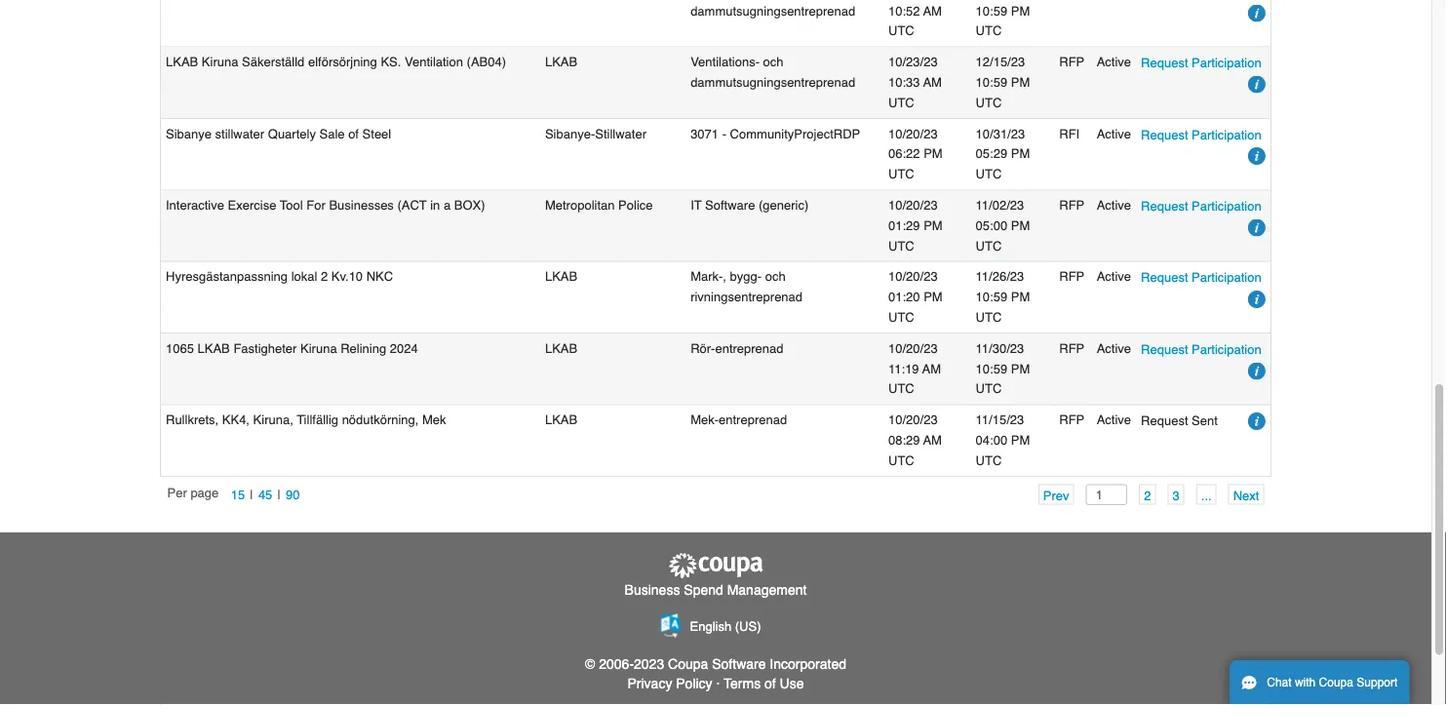Task type: locate. For each thing, give the bounding box(es) containing it.
request for 11/30/23 10:59 pm utc
[[1141, 342, 1188, 357]]

1 request participation button from the top
[[1141, 53, 1262, 73]]

3 participation from the top
[[1192, 199, 1262, 213]]

0 vertical spatial och
[[763, 55, 784, 69]]

utc down 05:29
[[976, 167, 1002, 181]]

2 10:59 from the top
[[976, 290, 1008, 304]]

| left 45
[[250, 488, 253, 502]]

navigation containing prev
[[1027, 484, 1265, 506]]

10/20/23 inside 10/20/23 01:20 pm utc
[[889, 269, 938, 284]]

och up dammutsugningsentreprenad
[[763, 55, 784, 69]]

of left use
[[765, 676, 776, 691]]

pm down 11/26/23
[[1011, 290, 1030, 304]]

10:59 inside 12/15/23 10:59 pm utc
[[976, 75, 1008, 90]]

4 10/20/23 from the top
[[889, 341, 938, 356]]

kiruna,
[[253, 413, 293, 427]]

0 horizontal spatial |
[[250, 488, 253, 502]]

entreprenad for rör-
[[715, 341, 784, 356]]

active for 11/26/23 10:59 pm utc
[[1097, 269, 1131, 284]]

4 participation from the top
[[1192, 270, 1262, 285]]

relining
[[341, 341, 386, 356]]

rör-entreprenad
[[691, 341, 784, 356]]

och inside ventilations- och dammutsugningsentreprenad
[[763, 55, 784, 69]]

1 navigation from the left
[[167, 484, 305, 506]]

kiruna
[[202, 55, 238, 69], [300, 341, 337, 356]]

request participation button for 12/15/23 10:59 pm utc
[[1141, 53, 1262, 73]]

| right 45
[[278, 488, 281, 502]]

5 active from the top
[[1097, 341, 1131, 356]]

10/20/23 inside 10/20/23 08:29 am utc
[[889, 413, 938, 427]]

1 participation from the top
[[1192, 56, 1262, 70]]

pm inside 12/15/23 10:59 pm utc
[[1011, 75, 1030, 90]]

am right the 08:29
[[923, 433, 942, 447]]

rör-
[[691, 341, 715, 356]]

4 request participation from the top
[[1141, 270, 1262, 285]]

request participation
[[1141, 56, 1262, 70], [1141, 127, 1262, 142], [1141, 199, 1262, 213], [1141, 270, 1262, 285], [1141, 342, 1262, 357]]

1 vertical spatial 2
[[1144, 488, 1151, 503]]

2 vertical spatial am
[[923, 433, 942, 447]]

1 horizontal spatial kiruna
[[300, 341, 337, 356]]

ventilations- och dammutsugningsentreprenad
[[691, 55, 856, 90]]

utc down 01:20
[[889, 310, 915, 325]]

2 | from the left
[[278, 488, 281, 502]]

active for 10/31/23 05:29 pm utc
[[1097, 126, 1131, 141]]

pm for 10/20/23 06:22 pm utc
[[924, 146, 943, 161]]

am down 10/23/23
[[923, 75, 942, 90]]

10:59 for 11/30/23
[[976, 361, 1008, 376]]

chat
[[1267, 676, 1292, 690]]

mark-, bygg- och rivningsentreprenad
[[691, 269, 803, 304]]

utc down 01:29
[[889, 238, 915, 253]]

10/20/23 inside 10/20/23 01:29 pm utc
[[889, 198, 938, 212]]

utc for 10/31/23 05:29 pm utc
[[976, 167, 1002, 181]]

utc down 11:19
[[889, 382, 915, 396]]

2 request participation from the top
[[1141, 127, 1262, 142]]

request participation button for 11/26/23 10:59 pm utc
[[1141, 267, 1262, 288]]

utc down the 04:00
[[976, 453, 1002, 468]]

0 vertical spatial of
[[348, 126, 359, 141]]

utc up 11/15/23
[[976, 382, 1002, 396]]

3 request participation from the top
[[1141, 199, 1262, 213]]

rfp for 11/02/23 05:00 pm utc
[[1060, 198, 1085, 212]]

participation
[[1192, 56, 1262, 70], [1192, 127, 1262, 142], [1192, 199, 1262, 213], [1192, 270, 1262, 285], [1192, 342, 1262, 357]]

entreprenad down rör-entreprenad
[[719, 413, 787, 427]]

active for 11/30/23 10:59 pm utc
[[1097, 341, 1131, 356]]

am inside 10/20/23 11:19 am utc
[[923, 361, 941, 376]]

participation for 11/02/23 05:00 pm utc
[[1192, 199, 1262, 213]]

1 active from the top
[[1097, 55, 1131, 69]]

participation for 12/15/23 10:59 pm utc
[[1192, 56, 1262, 70]]

policy
[[676, 676, 713, 691]]

rfp for 12/15/23 10:59 pm utc
[[1060, 55, 1085, 69]]

rfp for 11/26/23 10:59 pm utc
[[1060, 269, 1085, 284]]

10/20/23 up the 08:29
[[889, 413, 938, 427]]

chat with coupa support button
[[1230, 660, 1410, 705]]

coupa up policy
[[668, 656, 708, 672]]

0 horizontal spatial kiruna
[[202, 55, 238, 69]]

5 rfp from the top
[[1060, 413, 1085, 427]]

software up terms at the bottom right
[[712, 656, 766, 672]]

sibanye stillwater quartely sale of steel
[[166, 126, 391, 141]]

1 10/20/23 from the top
[[889, 126, 938, 141]]

tool
[[280, 198, 303, 212]]

per page
[[167, 486, 219, 500]]

pm
[[1011, 75, 1030, 90], [924, 146, 943, 161], [1011, 146, 1030, 161], [924, 218, 943, 233], [1011, 218, 1030, 233], [924, 290, 943, 304], [1011, 290, 1030, 304], [1011, 361, 1030, 376], [1011, 433, 1030, 447]]

2006-
[[599, 656, 634, 672]]

10/20/23 for 01:29
[[889, 198, 938, 212]]

0 horizontal spatial of
[[348, 126, 359, 141]]

45
[[258, 487, 272, 502]]

am
[[923, 75, 942, 90], [923, 361, 941, 376], [923, 433, 942, 447]]

pm inside 10/20/23 01:29 pm utc
[[924, 218, 943, 233]]

request participation button
[[1141, 53, 1262, 73], [1141, 124, 1262, 145], [1141, 196, 1262, 216], [1141, 267, 1262, 288], [1141, 339, 1262, 360]]

2 10/20/23 from the top
[[889, 198, 938, 212]]

utc inside 10/20/23 01:20 pm utc
[[889, 310, 915, 325]]

utc inside 10/31/23 05:29 pm utc
[[976, 167, 1002, 181]]

utc up 10/31/23
[[976, 95, 1002, 110]]

am for 10:33
[[923, 75, 942, 90]]

1 vertical spatial entreprenad
[[719, 413, 787, 427]]

och
[[763, 55, 784, 69], [765, 269, 786, 284]]

rfp right 11/26/23 10:59 pm utc
[[1060, 269, 1085, 284]]

10/20/23 for 06:22
[[889, 126, 938, 141]]

2 active from the top
[[1097, 126, 1131, 141]]

request participation for 12/15/23 10:59 pm utc
[[1141, 56, 1262, 70]]

3
[[1173, 488, 1180, 503]]

12/15/23
[[976, 55, 1025, 69]]

utc for 10/20/23 08:29 am utc
[[889, 453, 915, 468]]

pm down 10/31/23
[[1011, 146, 1030, 161]]

1 vertical spatial coupa
[[1319, 676, 1354, 690]]

10/20/23 up 01:20
[[889, 269, 938, 284]]

utc
[[889, 95, 915, 110], [976, 95, 1002, 110], [889, 167, 915, 181], [976, 167, 1002, 181], [889, 238, 915, 253], [976, 238, 1002, 253], [889, 310, 915, 325], [976, 310, 1002, 325], [889, 382, 915, 396], [976, 382, 1002, 396], [889, 453, 915, 468], [976, 453, 1002, 468]]

english
[[690, 619, 732, 634]]

1 request participation from the top
[[1141, 56, 1262, 70]]

privacy policy link
[[628, 676, 713, 691]]

coupa supplier portal image
[[667, 552, 765, 580]]

och right bygg-
[[765, 269, 786, 284]]

3 active from the top
[[1097, 198, 1131, 212]]

privacy policy
[[628, 676, 713, 691]]

10/20/23 inside "10/20/23 06:22 pm utc"
[[889, 126, 938, 141]]

2 navigation from the left
[[1027, 484, 1265, 506]]

3 10/20/23 from the top
[[889, 269, 938, 284]]

software right it
[[705, 198, 755, 212]]

1 horizontal spatial |
[[278, 488, 281, 502]]

5 request participation from the top
[[1141, 342, 1262, 357]]

pm down 12/15/23
[[1011, 75, 1030, 90]]

navigation
[[167, 484, 305, 506], [1027, 484, 1265, 506]]

... button
[[1197, 484, 1217, 505]]

10:59 down 12/15/23
[[976, 75, 1008, 90]]

kv.10
[[331, 269, 363, 284]]

navigation containing per page
[[167, 484, 305, 506]]

am for 11:19
[[923, 361, 941, 376]]

sibanye-stillwater
[[545, 126, 647, 141]]

rfp down the rfi
[[1060, 198, 1085, 212]]

ks.
[[381, 55, 401, 69]]

3 request from the top
[[1141, 199, 1188, 213]]

it software (generic)
[[691, 198, 809, 212]]

next
[[1234, 488, 1260, 503]]

lkab kiruna säkerställd elförsörjning ks. ventilation (ab04)
[[166, 55, 506, 69]]

10/20/23 up 11:19
[[889, 341, 938, 356]]

10:59 for 11/26/23
[[976, 290, 1008, 304]]

5 request from the top
[[1141, 342, 1188, 357]]

pm for 11/02/23 05:00 pm utc
[[1011, 218, 1030, 233]]

2 request from the top
[[1141, 127, 1188, 142]]

3 10:59 from the top
[[976, 361, 1008, 376]]

1 horizontal spatial navigation
[[1027, 484, 1265, 506]]

utc down 10:33
[[889, 95, 915, 110]]

0 vertical spatial kiruna
[[202, 55, 238, 69]]

of right sale
[[348, 126, 359, 141]]

|
[[250, 488, 253, 502], [278, 488, 281, 502]]

pm right 01:20
[[924, 290, 943, 304]]

pm inside 10/31/23 05:29 pm utc
[[1011, 146, 1030, 161]]

kiruna left säkerställd
[[202, 55, 238, 69]]

10/20/23 inside 10/20/23 11:19 am utc
[[889, 341, 938, 356]]

utc up 11/30/23
[[976, 310, 1002, 325]]

entreprenad down rivningsentreprenad
[[715, 341, 784, 356]]

for
[[307, 198, 326, 212]]

2 right lokal
[[321, 269, 328, 284]]

pm inside 10/20/23 01:20 pm utc
[[924, 290, 943, 304]]

4 active from the top
[[1097, 269, 1131, 284]]

1 request from the top
[[1141, 56, 1188, 70]]

pm inside 11/02/23 05:00 pm utc
[[1011, 218, 1030, 233]]

5 10/20/23 from the top
[[889, 413, 938, 427]]

1 10:59 from the top
[[976, 75, 1008, 90]]

pm inside 11/30/23 10:59 pm utc
[[1011, 361, 1030, 376]]

pm down 11/02/23 at the right top of page
[[1011, 218, 1030, 233]]

6 active from the top
[[1097, 413, 1131, 427]]

10/20/23 01:29 pm utc
[[889, 198, 943, 253]]

2 participation from the top
[[1192, 127, 1262, 142]]

am right 11:19
[[923, 361, 941, 376]]

pm for 10/31/23 05:29 pm utc
[[1011, 146, 1030, 161]]

0 vertical spatial entreprenad
[[715, 341, 784, 356]]

10/31/23 05:29 pm utc
[[976, 126, 1030, 181]]

nödutkörning,
[[342, 413, 419, 427]]

4 request participation button from the top
[[1141, 267, 1262, 288]]

(generic)
[[759, 198, 809, 212]]

utc down the 08:29
[[889, 453, 915, 468]]

pm inside 11/15/23 04:00 pm utc
[[1011, 433, 1030, 447]]

utc inside 11/30/23 10:59 pm utc
[[976, 382, 1002, 396]]

2 left the "3"
[[1144, 488, 1151, 503]]

Jump to page number field
[[1086, 484, 1128, 505]]

pm right 06:22
[[924, 146, 943, 161]]

2 vertical spatial 10:59
[[976, 361, 1008, 376]]

1 horizontal spatial coupa
[[1319, 676, 1354, 690]]

metropolitan police
[[545, 198, 653, 212]]

sent
[[1192, 413, 1218, 428]]

10:59 down 11/26/23
[[976, 290, 1008, 304]]

...
[[1201, 488, 1212, 503]]

utc inside 11/15/23 04:00 pm utc
[[976, 453, 1002, 468]]

active
[[1097, 55, 1131, 69], [1097, 126, 1131, 141], [1097, 198, 1131, 212], [1097, 269, 1131, 284], [1097, 341, 1131, 356], [1097, 413, 1131, 427]]

90
[[286, 487, 300, 502]]

pm down 11/15/23
[[1011, 433, 1030, 447]]

chat with coupa support
[[1267, 676, 1398, 690]]

pm inside "10/20/23 06:22 pm utc"
[[924, 146, 943, 161]]

0 vertical spatial am
[[923, 75, 942, 90]]

communityprojectrdp
[[730, 126, 861, 141]]

1 vertical spatial och
[[765, 269, 786, 284]]

pm inside 11/26/23 10:59 pm utc
[[1011, 290, 1030, 304]]

10/20/23 11:19 am utc
[[889, 341, 941, 396]]

request participation for 10/31/23 05:29 pm utc
[[1141, 127, 1262, 142]]

0 vertical spatial 10:59
[[976, 75, 1008, 90]]

request for 12/15/23 10:59 pm utc
[[1141, 56, 1188, 70]]

business spend management
[[625, 582, 807, 597]]

lkab for lkab kiruna säkerställd elförsörjning ks. ventilation (ab04)
[[545, 55, 578, 69]]

3 rfp from the top
[[1060, 269, 1085, 284]]

utc inside 10/23/23 10:33 am utc
[[889, 95, 915, 110]]

pm for 11/26/23 10:59 pm utc
[[1011, 290, 1030, 304]]

11/26/23 10:59 pm utc
[[976, 269, 1030, 325]]

utc inside 10/20/23 08:29 am utc
[[889, 453, 915, 468]]

10/23/23 10:33 am utc
[[889, 55, 942, 110]]

pm right 01:29
[[924, 218, 943, 233]]

5 participation from the top
[[1192, 342, 1262, 357]]

utc inside 12/15/23 10:59 pm utc
[[976, 95, 1002, 110]]

rfp right 11/15/23 04:00 pm utc
[[1060, 413, 1085, 427]]

utc for 10/20/23 01:20 pm utc
[[889, 310, 915, 325]]

coupa right with
[[1319, 676, 1354, 690]]

1 vertical spatial 10:59
[[976, 290, 1008, 304]]

10/20/23 for 08:29
[[889, 413, 938, 427]]

pm for 10/20/23 01:20 pm utc
[[924, 290, 943, 304]]

0 horizontal spatial navigation
[[167, 484, 305, 506]]

3071
[[691, 126, 719, 141]]

2
[[321, 269, 328, 284], [1144, 488, 1151, 503]]

am inside 10/20/23 08:29 am utc
[[923, 433, 942, 447]]

utc down 05:00
[[976, 238, 1002, 253]]

utc inside 10/20/23 11:19 am utc
[[889, 382, 915, 396]]

10:59
[[976, 75, 1008, 90], [976, 290, 1008, 304], [976, 361, 1008, 376]]

2 request participation button from the top
[[1141, 124, 1262, 145]]

rfp for 11/30/23 10:59 pm utc
[[1060, 341, 1085, 356]]

kiruna left relining
[[300, 341, 337, 356]]

request for 11/26/23 10:59 pm utc
[[1141, 270, 1188, 285]]

10/20/23 01:20 pm utc
[[889, 269, 943, 325]]

10:33
[[889, 75, 920, 90]]

elförsörjning
[[308, 55, 377, 69]]

1 horizontal spatial 2
[[1144, 488, 1151, 503]]

10:59 inside 11/30/23 10:59 pm utc
[[976, 361, 1008, 376]]

rfp right 12/15/23
[[1060, 55, 1085, 69]]

5 request participation button from the top
[[1141, 339, 1262, 360]]

3 request participation button from the top
[[1141, 196, 1262, 216]]

utc inside 10/20/23 01:29 pm utc
[[889, 238, 915, 253]]

active for 11/15/23 04:00 pm utc
[[1097, 413, 1131, 427]]

of
[[348, 126, 359, 141], [765, 676, 776, 691]]

10:59 inside 11/26/23 10:59 pm utc
[[976, 290, 1008, 304]]

request participation button for 10/31/23 05:29 pm utc
[[1141, 124, 1262, 145]]

1 horizontal spatial of
[[765, 676, 776, 691]]

mark-
[[691, 269, 723, 284]]

1 rfp from the top
[[1060, 55, 1085, 69]]

2 rfp from the top
[[1060, 198, 1085, 212]]

tillfällig
[[297, 413, 338, 427]]

am inside 10/23/23 10:33 am utc
[[923, 75, 942, 90]]

1 vertical spatial am
[[923, 361, 941, 376]]

10/20/23 06:22 pm utc
[[889, 126, 943, 181]]

utc inside 11/02/23 05:00 pm utc
[[976, 238, 1002, 253]]

utc for 11/30/23 10:59 pm utc
[[976, 382, 1002, 396]]

10/20/23 for 11:19
[[889, 341, 938, 356]]

nkc
[[366, 269, 393, 284]]

11:19
[[889, 361, 919, 376]]

software
[[705, 198, 755, 212], [712, 656, 766, 672]]

utc for 10/20/23 01:29 pm utc
[[889, 238, 915, 253]]

a
[[444, 198, 451, 212]]

0 horizontal spatial coupa
[[668, 656, 708, 672]]

utc inside "10/20/23 06:22 pm utc"
[[889, 167, 915, 181]]

10:59 down 11/30/23
[[976, 361, 1008, 376]]

4 rfp from the top
[[1060, 341, 1085, 356]]

0 vertical spatial 2
[[321, 269, 328, 284]]

rfp right 11/30/23 10:59 pm utc at the right of the page
[[1060, 341, 1085, 356]]

4 request from the top
[[1141, 270, 1188, 285]]

pm down 11/30/23
[[1011, 361, 1030, 376]]

utc down 06:22
[[889, 167, 915, 181]]

utc inside 11/26/23 10:59 pm utc
[[976, 310, 1002, 325]]

10/20/23 up 01:29
[[889, 198, 938, 212]]

rfp for 11/15/23 04:00 pm utc
[[1060, 413, 1085, 427]]

©
[[585, 656, 595, 672]]

10/20/23 up 06:22
[[889, 126, 938, 141]]

metropolitan
[[545, 198, 615, 212]]



Task type: describe. For each thing, give the bounding box(es) containing it.
rullkrets, kk4, kiruna, tillfällig nödutkörning, mek
[[166, 413, 446, 427]]

2024
[[390, 341, 418, 356]]

steel
[[362, 126, 391, 141]]

mek-
[[691, 413, 719, 427]]

04:00
[[976, 433, 1008, 447]]

,
[[723, 269, 727, 284]]

request for 10/31/23 05:29 pm utc
[[1141, 127, 1188, 142]]

15
[[231, 487, 245, 502]]

15 | 45 | 90
[[231, 487, 300, 502]]

utc for 10/20/23 06:22 pm utc
[[889, 167, 915, 181]]

prev button
[[1039, 484, 1074, 505]]

kk4,
[[222, 413, 250, 427]]

active for 12/15/23 10:59 pm utc
[[1097, 55, 1131, 69]]

fastigheter
[[233, 341, 297, 356]]

hyresgästanpassning
[[166, 269, 288, 284]]

terms of use link
[[724, 676, 804, 691]]

och inside mark-, bygg- och rivningsentreprenad
[[765, 269, 786, 284]]

1065 lkab fastigheter kiruna relining 2024
[[166, 341, 418, 356]]

45 button
[[253, 484, 278, 505]]

lkab for rullkrets, kk4, kiruna, tillfällig nödutkörning, mek
[[545, 413, 578, 427]]

11/02/23
[[976, 198, 1024, 212]]

utc for 12/15/23 10:59 pm utc
[[976, 95, 1002, 110]]

request participation for 11/02/23 05:00 pm utc
[[1141, 199, 1262, 213]]

dammutsugningsentreprenad
[[691, 75, 856, 90]]

coupa inside button
[[1319, 676, 1354, 690]]

request participation button for 11/30/23 10:59 pm utc
[[1141, 339, 1262, 360]]

bygg-
[[730, 269, 762, 284]]

pm for 11/15/23 04:00 pm utc
[[1011, 433, 1030, 447]]

0 vertical spatial software
[[705, 198, 755, 212]]

stillwater
[[215, 126, 264, 141]]

11/26/23
[[976, 269, 1024, 284]]

active for 11/02/23 05:00 pm utc
[[1097, 198, 1131, 212]]

90 button
[[281, 484, 305, 505]]

participation for 11/26/23 10:59 pm utc
[[1192, 270, 1262, 285]]

sibanye
[[166, 126, 212, 141]]

2023
[[634, 656, 664, 672]]

11/02/23 05:00 pm utc
[[976, 198, 1030, 253]]

pm for 11/30/23 10:59 pm utc
[[1011, 361, 1030, 376]]

request participation for 11/26/23 10:59 pm utc
[[1141, 270, 1262, 285]]

6 request from the top
[[1141, 413, 1188, 428]]

request participation for 11/30/23 10:59 pm utc
[[1141, 342, 1262, 357]]

säkerställd
[[242, 55, 305, 69]]

english (us)
[[690, 619, 761, 634]]

utc for 11/26/23 10:59 pm utc
[[976, 310, 1002, 325]]

privacy
[[628, 676, 672, 691]]

2 inside 2 "button"
[[1144, 488, 1151, 503]]

08:29
[[889, 433, 920, 447]]

utc for 10/23/23 10:33 am utc
[[889, 95, 915, 110]]

11/30/23 10:59 pm utc
[[976, 341, 1030, 396]]

pm for 10/20/23 01:29 pm utc
[[924, 218, 943, 233]]

1 | from the left
[[250, 488, 253, 502]]

10/20/23 for 01:20
[[889, 269, 938, 284]]

3071 - communityprojectrdp
[[691, 126, 861, 141]]

quartely
[[268, 126, 316, 141]]

0 vertical spatial coupa
[[668, 656, 708, 672]]

1065
[[166, 341, 194, 356]]

ventilation
[[405, 55, 463, 69]]

utc for 11/15/23 04:00 pm utc
[[976, 453, 1002, 468]]

(us)
[[735, 619, 761, 634]]

11/15/23 04:00 pm utc
[[976, 413, 1030, 468]]

15 button
[[226, 484, 250, 505]]

sibanye-
[[545, 126, 595, 141]]

use
[[780, 676, 804, 691]]

stillwater
[[595, 126, 647, 141]]

06:22
[[889, 146, 920, 161]]

10/23/23
[[889, 55, 938, 69]]

(act
[[397, 198, 427, 212]]

05:29
[[976, 146, 1008, 161]]

mek-entreprenad
[[691, 413, 787, 427]]

am for 08:29
[[923, 433, 942, 447]]

it
[[691, 198, 702, 212]]

1 vertical spatial software
[[712, 656, 766, 672]]

utc for 11/02/23 05:00 pm utc
[[976, 238, 1002, 253]]

request for 11/02/23 05:00 pm utc
[[1141, 199, 1188, 213]]

05:00
[[976, 218, 1008, 233]]

pm for 12/15/23 10:59 pm utc
[[1011, 75, 1030, 90]]

exercise
[[228, 198, 276, 212]]

2 button
[[1139, 484, 1156, 505]]

in
[[430, 198, 440, 212]]

participation for 11/30/23 10:59 pm utc
[[1192, 342, 1262, 357]]

terms of use
[[724, 676, 804, 691]]

participation for 10/31/23 05:29 pm utc
[[1192, 127, 1262, 142]]

spend
[[684, 582, 723, 597]]

01:20
[[889, 290, 920, 304]]

interactive exercise tool for businesses (act in a box)
[[166, 198, 485, 212]]

rivningsentreprenad
[[691, 290, 803, 304]]

10/31/23
[[976, 126, 1025, 141]]

terms
[[724, 676, 761, 691]]

1 vertical spatial of
[[765, 676, 776, 691]]

utc for 10/20/23 11:19 am utc
[[889, 382, 915, 396]]

police
[[618, 198, 653, 212]]

10:59 for 12/15/23
[[976, 75, 1008, 90]]

sale
[[319, 126, 345, 141]]

11/15/23
[[976, 413, 1024, 427]]

management
[[727, 582, 807, 597]]

01:29
[[889, 218, 920, 233]]

hyresgästanpassning lokal 2 kv.10 nkc
[[166, 269, 393, 284]]

10/20/23 08:29 am utc
[[889, 413, 942, 468]]

box)
[[454, 198, 485, 212]]

lkab for hyresgästanpassning lokal 2 kv.10 nkc
[[545, 269, 578, 284]]

0 horizontal spatial 2
[[321, 269, 328, 284]]

request sent
[[1141, 413, 1218, 428]]

(ab04)
[[467, 55, 506, 69]]

1 vertical spatial kiruna
[[300, 341, 337, 356]]

rfi
[[1060, 126, 1080, 141]]

request participation button for 11/02/23 05:00 pm utc
[[1141, 196, 1262, 216]]

© 2006-2023 coupa software incorporated
[[585, 656, 847, 672]]

entreprenad for mek-
[[719, 413, 787, 427]]

next button
[[1229, 484, 1265, 505]]

lokal
[[291, 269, 317, 284]]

lkab for 1065 lkab fastigheter kiruna relining 2024
[[545, 341, 578, 356]]

3 button
[[1168, 484, 1185, 505]]



Task type: vqa. For each thing, say whether or not it's contained in the screenshot.
option
no



